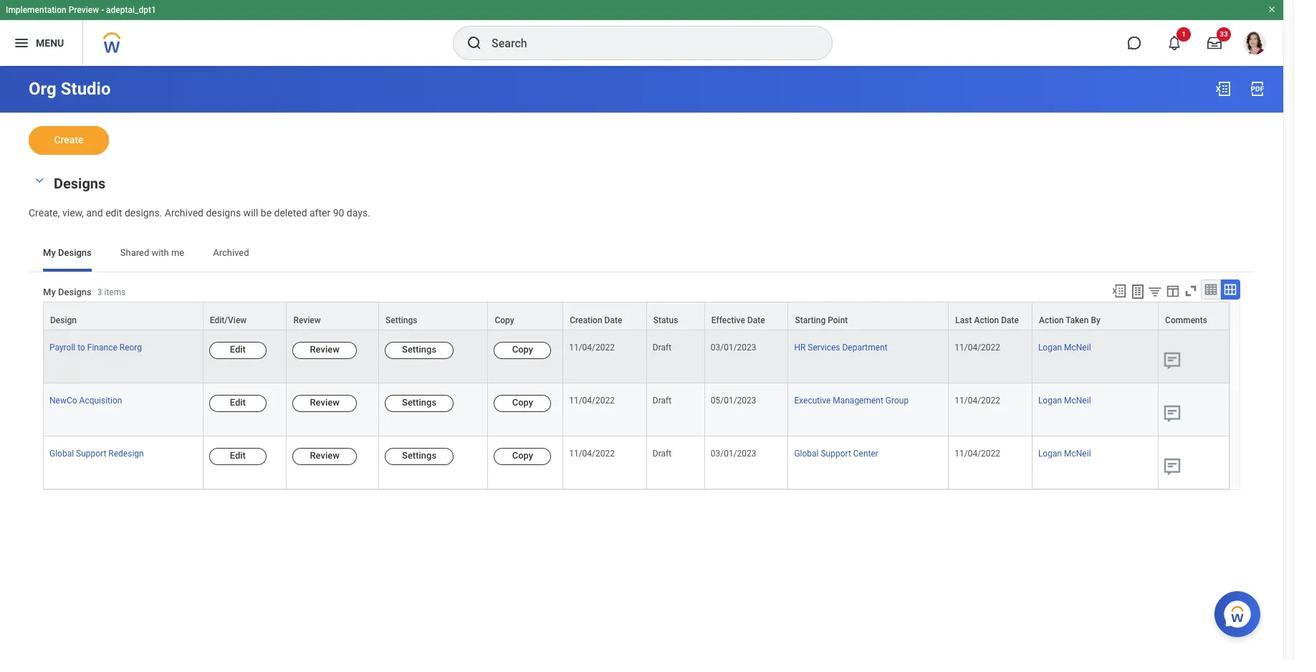 Task type: describe. For each thing, give the bounding box(es) containing it.
effective date
[[712, 315, 765, 325]]

activity stream image for hr services department
[[1162, 350, 1183, 371]]

33 button
[[1199, 27, 1231, 59]]

effective date button
[[705, 302, 788, 330]]

comments button
[[1159, 302, 1229, 330]]

hr services department link
[[794, 340, 888, 353]]

logan mcneil for executive management group
[[1038, 396, 1091, 406]]

newco
[[49, 396, 77, 406]]

edit for payroll to finance reorg
[[230, 344, 246, 355]]

department
[[843, 342, 888, 353]]

05/01/2023
[[711, 396, 757, 406]]

acquisition
[[79, 396, 122, 406]]

copy button
[[488, 302, 563, 330]]

services
[[808, 342, 840, 353]]

export to worksheets image
[[1130, 283, 1147, 300]]

designs.
[[125, 207, 162, 219]]

edit/view button
[[203, 302, 286, 330]]

deleted
[[274, 207, 307, 219]]

action taken by
[[1039, 315, 1101, 325]]

after
[[310, 207, 331, 219]]

edit button for newco acquisition
[[209, 395, 266, 412]]

archived inside tab list
[[213, 247, 249, 258]]

profile logan mcneil image
[[1244, 32, 1266, 57]]

3 copy button from the top
[[494, 448, 551, 465]]

org studio main content
[[0, 66, 1284, 542]]

global support center link
[[794, 446, 879, 459]]

search image
[[466, 34, 483, 52]]

expand table image
[[1223, 282, 1238, 297]]

review button for payroll to finance reorg
[[293, 342, 357, 359]]

my for my designs 3 items
[[43, 287, 56, 297]]

starting point
[[795, 315, 848, 325]]

last
[[956, 315, 972, 325]]

row containing design
[[43, 302, 1230, 330]]

global support center
[[794, 449, 879, 459]]

copy button for 03/01/2023
[[494, 342, 551, 359]]

activity stream image for executive management group
[[1162, 403, 1183, 424]]

hr
[[794, 342, 806, 353]]

1 button
[[1159, 27, 1191, 59]]

adeptai_dpt1
[[106, 5, 156, 15]]

logan mcneil for hr services department
[[1038, 342, 1091, 353]]

3
[[97, 287, 102, 297]]

date for creation date
[[605, 315, 622, 325]]

03/01/2023 for hr services department
[[711, 342, 757, 353]]

inbox large image
[[1208, 36, 1222, 50]]

support for redesign
[[76, 449, 106, 459]]

edit
[[105, 207, 122, 219]]

1
[[1182, 30, 1186, 38]]

select to filter grid data image
[[1147, 284, 1163, 299]]

design button
[[44, 302, 203, 330]]

logan mcneil link for global support center
[[1038, 446, 1091, 459]]

menu button
[[0, 20, 83, 66]]

settings button for payroll to finance reorg
[[385, 342, 454, 359]]

group
[[886, 396, 909, 406]]

global support redesign
[[49, 449, 144, 459]]

designs for my designs 3 items
[[58, 287, 92, 297]]

shared with me
[[120, 247, 184, 258]]

executive management group link
[[794, 393, 909, 406]]

my designs 3 items
[[43, 287, 126, 297]]

3 edit button from the top
[[209, 448, 266, 465]]

designs button
[[54, 175, 106, 192]]

mcneil for hr services department
[[1064, 342, 1091, 353]]

me
[[171, 247, 184, 258]]

click to view/edit grid preferences image
[[1165, 283, 1181, 299]]

payroll to finance reorg link
[[49, 340, 142, 353]]

designs for my designs
[[58, 247, 92, 258]]

edit button for payroll to finance reorg
[[209, 342, 266, 359]]

create,
[[29, 207, 60, 219]]

90
[[333, 207, 344, 219]]

comments
[[1165, 315, 1208, 325]]

executive
[[794, 396, 831, 406]]

creation
[[570, 315, 602, 325]]

logan for hr services department
[[1038, 342, 1062, 353]]

implementation preview -   adeptai_dpt1
[[6, 5, 156, 15]]

3 review button from the top
[[293, 448, 357, 465]]

my designs
[[43, 247, 92, 258]]

point
[[828, 315, 848, 325]]

menu
[[36, 37, 64, 48]]

starting
[[795, 315, 826, 325]]

draft for global support center
[[653, 449, 672, 459]]

draft for executive management group
[[653, 396, 672, 406]]

toolbar inside org studio main content
[[1105, 279, 1241, 302]]

date for effective date
[[747, 315, 765, 325]]

implementation
[[6, 5, 66, 15]]

mcneil for executive management group
[[1064, 396, 1091, 406]]

design
[[50, 315, 77, 325]]

archived inside designs group
[[165, 207, 204, 219]]

tab list inside org studio main content
[[29, 237, 1255, 271]]

3 edit from the top
[[230, 450, 246, 461]]

with
[[152, 247, 169, 258]]

export to excel image for export to worksheets image on the right top
[[1112, 283, 1127, 299]]

center
[[853, 449, 879, 459]]

payroll to finance reorg
[[49, 342, 142, 353]]

effective
[[712, 315, 745, 325]]

newco acquisition link
[[49, 393, 122, 406]]

global for global support center
[[794, 449, 819, 459]]

shared
[[120, 247, 149, 258]]

global support redesign link
[[49, 446, 144, 459]]



Task type: locate. For each thing, give the bounding box(es) containing it.
2 support from the left
[[821, 449, 851, 459]]

global for global support redesign
[[49, 449, 74, 459]]

2 vertical spatial copy button
[[494, 448, 551, 465]]

0 vertical spatial draft
[[653, 342, 672, 353]]

1 vertical spatial copy button
[[494, 395, 551, 412]]

1 vertical spatial 03/01/2023
[[711, 449, 757, 459]]

1 vertical spatial logan mcneil link
[[1038, 393, 1091, 406]]

2 copy button from the top
[[494, 395, 551, 412]]

1 vertical spatial my
[[43, 287, 56, 297]]

1 global from the left
[[49, 449, 74, 459]]

1 logan from the top
[[1038, 342, 1062, 353]]

1 logan mcneil from the top
[[1038, 342, 1091, 353]]

2 vertical spatial settings button
[[385, 448, 454, 465]]

date inside popup button
[[747, 315, 765, 325]]

status
[[654, 315, 678, 325]]

copy
[[495, 315, 514, 325], [512, 344, 533, 355], [512, 397, 533, 408], [512, 450, 533, 461]]

logan
[[1038, 342, 1062, 353], [1038, 396, 1062, 406], [1038, 449, 1062, 459]]

support for center
[[821, 449, 851, 459]]

review button
[[293, 342, 357, 359], [293, 395, 357, 412], [293, 448, 357, 465]]

edit for newco acquisition
[[230, 397, 246, 408]]

1 vertical spatial edit
[[230, 397, 246, 408]]

0 vertical spatial settings button
[[385, 342, 454, 359]]

justify image
[[13, 34, 30, 52]]

export to excel image left view printable version (pdf) image
[[1215, 80, 1232, 97]]

2 vertical spatial edit
[[230, 450, 246, 461]]

0 vertical spatial copy button
[[494, 342, 551, 359]]

creation date button
[[563, 302, 646, 330]]

date right last
[[1001, 315, 1019, 325]]

2 vertical spatial mcneil
[[1064, 449, 1091, 459]]

0 vertical spatial archived
[[165, 207, 204, 219]]

2 vertical spatial logan
[[1038, 449, 1062, 459]]

action left taken
[[1039, 315, 1064, 325]]

0 vertical spatial logan mcneil
[[1038, 342, 1091, 353]]

action inside popup button
[[974, 315, 999, 325]]

Search Workday  search field
[[492, 27, 803, 59]]

days.
[[347, 207, 370, 219]]

notifications large image
[[1168, 36, 1182, 50]]

2 vertical spatial logan mcneil link
[[1038, 446, 1091, 459]]

0 vertical spatial logan
[[1038, 342, 1062, 353]]

hr services department
[[794, 342, 888, 353]]

0 vertical spatial export to excel image
[[1215, 80, 1232, 97]]

row
[[43, 302, 1230, 330], [43, 330, 1230, 383], [43, 383, 1230, 436], [43, 436, 1230, 490]]

2 vertical spatial logan mcneil
[[1038, 449, 1091, 459]]

2 mcneil from the top
[[1064, 396, 1091, 406]]

support
[[76, 449, 106, 459], [821, 449, 851, 459]]

designs up view,
[[54, 175, 106, 192]]

0 vertical spatial review button
[[293, 342, 357, 359]]

designs group
[[29, 172, 1255, 220]]

and
[[86, 207, 103, 219]]

1 edit from the top
[[230, 344, 246, 355]]

3 logan mcneil link from the top
[[1038, 446, 1091, 459]]

1 edit button from the top
[[209, 342, 266, 359]]

settings button for newco acquisition
[[385, 395, 454, 412]]

my up 'design' on the top left of the page
[[43, 287, 56, 297]]

1 settings button from the top
[[385, 342, 454, 359]]

global down the executive
[[794, 449, 819, 459]]

1 review button from the top
[[293, 342, 357, 359]]

03/01/2023 down effective date at the top
[[711, 342, 757, 353]]

0 vertical spatial activity stream image
[[1162, 350, 1183, 371]]

activity stream image
[[1162, 350, 1183, 371], [1162, 403, 1183, 424], [1162, 456, 1183, 477]]

copy button
[[494, 342, 551, 359], [494, 395, 551, 412], [494, 448, 551, 465]]

create, view, and edit designs. archived designs will be deleted after 90 days.
[[29, 207, 370, 219]]

action
[[974, 315, 999, 325], [1039, 315, 1064, 325]]

my for my designs
[[43, 247, 56, 258]]

starting point button
[[789, 302, 948, 330]]

fullscreen image
[[1183, 283, 1199, 299]]

logan mcneil for global support center
[[1038, 449, 1091, 459]]

2 review button from the top
[[293, 395, 357, 412]]

1 logan mcneil link from the top
[[1038, 340, 1091, 353]]

2 vertical spatial designs
[[58, 287, 92, 297]]

1 draft from the top
[[653, 342, 672, 353]]

export to excel image left export to worksheets image on the right top
[[1112, 283, 1127, 299]]

2 my from the top
[[43, 287, 56, 297]]

0 vertical spatial 03/01/2023
[[711, 342, 757, 353]]

items
[[104, 287, 126, 297]]

2 edit from the top
[[230, 397, 246, 408]]

2 logan from the top
[[1038, 396, 1062, 406]]

menu banner
[[0, 0, 1284, 66]]

action taken by button
[[1033, 302, 1158, 330]]

0 horizontal spatial global
[[49, 449, 74, 459]]

date
[[605, 315, 622, 325], [747, 315, 765, 325], [1001, 315, 1019, 325]]

support left center at the bottom of page
[[821, 449, 851, 459]]

settings inside popup button
[[386, 315, 417, 325]]

date inside popup button
[[1001, 315, 1019, 325]]

1 03/01/2023 from the top
[[711, 342, 757, 353]]

2 vertical spatial activity stream image
[[1162, 456, 1183, 477]]

1 vertical spatial designs
[[58, 247, 92, 258]]

logan mcneil
[[1038, 342, 1091, 353], [1038, 396, 1091, 406], [1038, 449, 1091, 459]]

3 draft from the top
[[653, 449, 672, 459]]

-
[[101, 5, 104, 15]]

archived down 'designs'
[[213, 247, 249, 258]]

2 draft from the top
[[653, 396, 672, 406]]

2 global from the left
[[794, 449, 819, 459]]

creation date
[[570, 315, 622, 325]]

0 vertical spatial designs
[[54, 175, 106, 192]]

preview
[[69, 5, 99, 15]]

designs inside group
[[54, 175, 106, 192]]

logan mcneil link for hr services department
[[1038, 340, 1091, 353]]

0 vertical spatial logan mcneil link
[[1038, 340, 1091, 353]]

3 settings button from the top
[[385, 448, 454, 465]]

payroll
[[49, 342, 75, 353]]

logan for executive management group
[[1038, 396, 1062, 406]]

create button
[[29, 126, 109, 155]]

4 row from the top
[[43, 436, 1230, 490]]

11/04/2022
[[569, 342, 615, 353], [955, 342, 1001, 353], [569, 396, 615, 406], [955, 396, 1001, 406], [569, 449, 615, 459], [955, 449, 1001, 459]]

1 vertical spatial edit button
[[209, 395, 266, 412]]

last action date button
[[949, 302, 1032, 330]]

1 vertical spatial export to excel image
[[1112, 283, 1127, 299]]

1 row from the top
[[43, 302, 1230, 330]]

be
[[261, 207, 272, 219]]

0 horizontal spatial action
[[974, 315, 999, 325]]

1 horizontal spatial archived
[[213, 247, 249, 258]]

draft for hr services department
[[653, 342, 672, 353]]

3 logan from the top
[[1038, 449, 1062, 459]]

logan mcneil link
[[1038, 340, 1091, 353], [1038, 393, 1091, 406], [1038, 446, 1091, 459]]

logan mcneil link for executive management group
[[1038, 393, 1091, 406]]

0 vertical spatial edit
[[230, 344, 246, 355]]

3 row from the top
[[43, 383, 1230, 436]]

1 vertical spatial mcneil
[[1064, 396, 1091, 406]]

designs
[[54, 175, 106, 192], [58, 247, 92, 258], [58, 287, 92, 297]]

org studio
[[29, 79, 111, 99]]

settings
[[386, 315, 417, 325], [402, 344, 437, 355], [402, 397, 437, 408], [402, 450, 437, 461]]

1 vertical spatial settings button
[[385, 395, 454, 412]]

03/01/2023 for global support center
[[711, 449, 757, 459]]

taken
[[1066, 315, 1089, 325]]

review inside popup button
[[293, 315, 321, 325]]

1 date from the left
[[605, 315, 622, 325]]

1 vertical spatial logan mcneil
[[1038, 396, 1091, 406]]

draft
[[653, 342, 672, 353], [653, 396, 672, 406], [653, 449, 672, 459]]

2 edit button from the top
[[209, 395, 266, 412]]

0 horizontal spatial archived
[[165, 207, 204, 219]]

last action date
[[956, 315, 1019, 325]]

review button
[[287, 302, 378, 330]]

date right creation
[[605, 315, 622, 325]]

settings button
[[379, 302, 488, 330]]

logan for global support center
[[1038, 449, 1062, 459]]

tab list
[[29, 237, 1255, 271]]

2 vertical spatial review button
[[293, 448, 357, 465]]

2 03/01/2023 from the top
[[711, 449, 757, 459]]

create
[[54, 134, 84, 145]]

0 horizontal spatial export to excel image
[[1112, 283, 1127, 299]]

support left redesign
[[76, 449, 106, 459]]

mcneil for global support center
[[1064, 449, 1091, 459]]

finance
[[87, 342, 117, 353]]

archived
[[165, 207, 204, 219], [213, 247, 249, 258]]

1 vertical spatial draft
[[653, 396, 672, 406]]

studio
[[61, 79, 111, 99]]

33
[[1220, 30, 1228, 38]]

org
[[29, 79, 56, 99]]

03/01/2023 down 05/01/2023
[[711, 449, 757, 459]]

mcneil
[[1064, 342, 1091, 353], [1064, 396, 1091, 406], [1064, 449, 1091, 459]]

review
[[293, 315, 321, 325], [310, 344, 340, 355], [310, 397, 340, 408], [310, 450, 340, 461]]

global
[[49, 449, 74, 459], [794, 449, 819, 459]]

executive management group
[[794, 396, 909, 406]]

view printable version (pdf) image
[[1249, 80, 1266, 97]]

1 horizontal spatial export to excel image
[[1215, 80, 1232, 97]]

1 horizontal spatial date
[[747, 315, 765, 325]]

1 vertical spatial review button
[[293, 395, 357, 412]]

archived left 'designs'
[[165, 207, 204, 219]]

1 my from the top
[[43, 247, 56, 258]]

1 support from the left
[[76, 449, 106, 459]]

copy button for 05/01/2023
[[494, 395, 551, 412]]

0 vertical spatial my
[[43, 247, 56, 258]]

newco acquisition
[[49, 396, 122, 406]]

1 vertical spatial activity stream image
[[1162, 403, 1183, 424]]

3 mcneil from the top
[[1064, 449, 1091, 459]]

2 settings button from the top
[[385, 395, 454, 412]]

designs left 3
[[58, 287, 92, 297]]

1 vertical spatial logan
[[1038, 396, 1062, 406]]

chevron down image
[[31, 176, 48, 186]]

tab list containing my designs
[[29, 237, 1255, 271]]

status button
[[647, 302, 704, 330]]

0 horizontal spatial support
[[76, 449, 106, 459]]

1 activity stream image from the top
[[1162, 350, 1183, 371]]

to
[[78, 342, 85, 353]]

2 activity stream image from the top
[[1162, 403, 1183, 424]]

global down newco
[[49, 449, 74, 459]]

designs
[[206, 207, 241, 219]]

by
[[1091, 315, 1101, 325]]

1 vertical spatial archived
[[213, 247, 249, 258]]

1 copy button from the top
[[494, 342, 551, 359]]

0 horizontal spatial date
[[605, 315, 622, 325]]

2 action from the left
[[1039, 315, 1064, 325]]

3 date from the left
[[1001, 315, 1019, 325]]

review button for newco acquisition
[[293, 395, 357, 412]]

03/01/2023
[[711, 342, 757, 353], [711, 449, 757, 459]]

management
[[833, 396, 884, 406]]

my inside tab list
[[43, 247, 56, 258]]

2 logan mcneil from the top
[[1038, 396, 1091, 406]]

designs inside tab list
[[58, 247, 92, 258]]

0 vertical spatial mcneil
[[1064, 342, 1091, 353]]

3 logan mcneil from the top
[[1038, 449, 1091, 459]]

1 action from the left
[[974, 315, 999, 325]]

1 horizontal spatial support
[[821, 449, 851, 459]]

toolbar
[[1105, 279, 1241, 302]]

1 mcneil from the top
[[1064, 342, 1091, 353]]

will
[[243, 207, 258, 219]]

edit/view
[[210, 315, 247, 325]]

view,
[[62, 207, 84, 219]]

3 activity stream image from the top
[[1162, 456, 1183, 477]]

my
[[43, 247, 56, 258], [43, 287, 56, 297]]

2 logan mcneil link from the top
[[1038, 393, 1091, 406]]

2 row from the top
[[43, 330, 1230, 383]]

2 vertical spatial draft
[[653, 449, 672, 459]]

1 horizontal spatial action
[[1039, 315, 1064, 325]]

2 horizontal spatial date
[[1001, 315, 1019, 325]]

copy inside popup button
[[495, 315, 514, 325]]

redesign
[[108, 449, 144, 459]]

date right effective
[[747, 315, 765, 325]]

reorg
[[120, 342, 142, 353]]

my down create, on the top left of page
[[43, 247, 56, 258]]

action inside popup button
[[1039, 315, 1064, 325]]

1 horizontal spatial global
[[794, 449, 819, 459]]

settings button
[[385, 342, 454, 359], [385, 395, 454, 412], [385, 448, 454, 465]]

export to excel image for view printable version (pdf) image
[[1215, 80, 1232, 97]]

action right last
[[974, 315, 999, 325]]

activity stream image for global support center
[[1162, 456, 1183, 477]]

date inside 'popup button'
[[605, 315, 622, 325]]

2 vertical spatial edit button
[[209, 448, 266, 465]]

export to excel image
[[1215, 80, 1232, 97], [1112, 283, 1127, 299]]

0 vertical spatial edit button
[[209, 342, 266, 359]]

designs down view,
[[58, 247, 92, 258]]

close environment banner image
[[1268, 5, 1276, 14]]

table image
[[1204, 282, 1218, 297]]

2 date from the left
[[747, 315, 765, 325]]



Task type: vqa. For each thing, say whether or not it's contained in the screenshot.
2nd THE SUPPORT
yes



